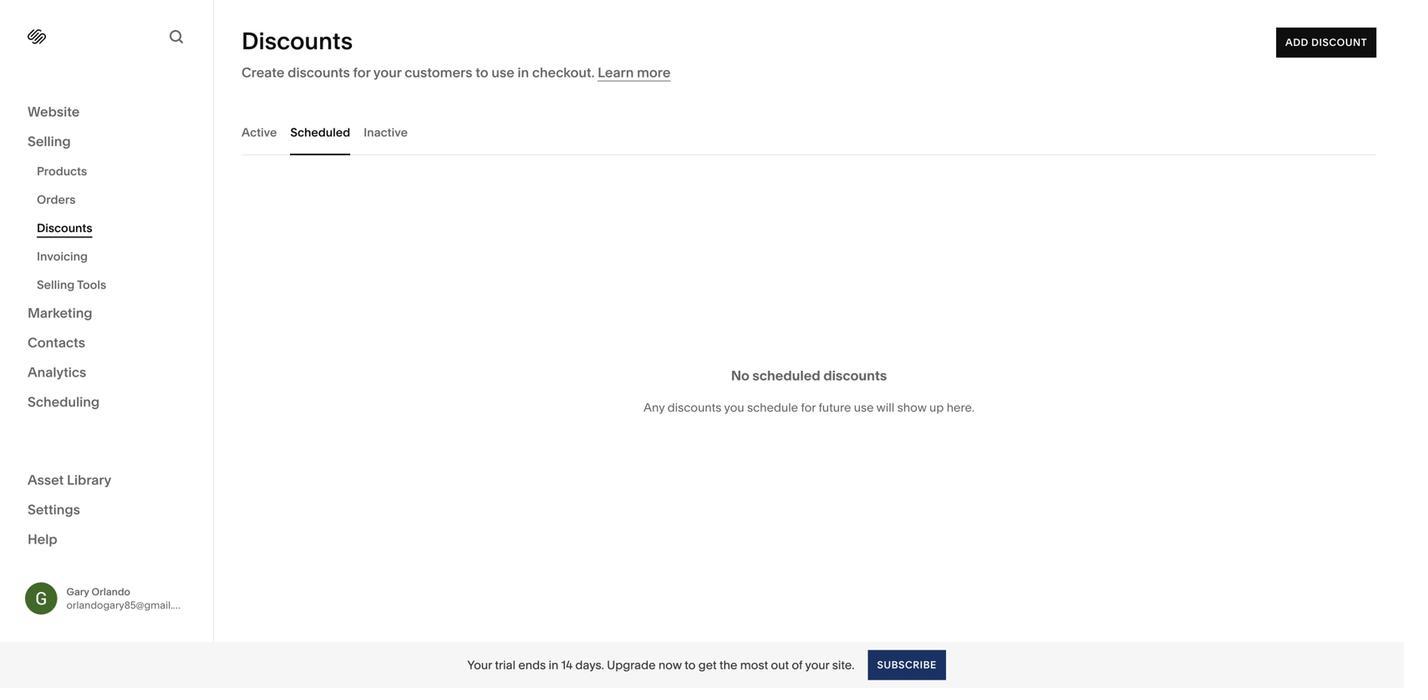 Task type: vqa. For each thing, say whether or not it's contained in the screenshot.
the topmost LINKED
no



Task type: describe. For each thing, give the bounding box(es) containing it.
2 horizontal spatial discounts
[[824, 368, 887, 384]]

out
[[771, 659, 789, 673]]

the
[[720, 659, 738, 673]]

0 vertical spatial discounts
[[242, 27, 353, 55]]

tab list containing active
[[242, 110, 1377, 156]]

orders link
[[37, 186, 195, 214]]

marketing link
[[28, 304, 186, 324]]

add discount
[[1286, 36, 1368, 48]]

orlando
[[92, 586, 130, 598]]

analytics
[[28, 365, 86, 381]]

1 horizontal spatial your
[[805, 659, 830, 673]]

0 horizontal spatial your
[[374, 64, 402, 81]]

gary orlando orlandogary85@gmail.com
[[66, 586, 194, 612]]

learn
[[598, 64, 634, 81]]

you
[[724, 401, 745, 415]]

discounts for schedule
[[668, 401, 722, 415]]

of
[[792, 659, 803, 673]]

asset library
[[28, 472, 111, 489]]

checkout.
[[532, 64, 595, 81]]

asset
[[28, 472, 64, 489]]

customers
[[405, 64, 473, 81]]

invoicing link
[[37, 242, 195, 271]]

contacts
[[28, 335, 85, 351]]

use for in
[[492, 64, 515, 81]]

selling tools link
[[37, 271, 195, 299]]

most
[[740, 659, 768, 673]]

scheduled
[[290, 125, 350, 140]]

selling link
[[28, 133, 186, 152]]

schedule
[[747, 401, 798, 415]]

use for will
[[854, 401, 874, 415]]

selling for selling tools
[[37, 278, 75, 292]]

add discount button
[[1277, 28, 1377, 58]]

settings link
[[28, 501, 186, 521]]

1 horizontal spatial for
[[801, 401, 816, 415]]

1 vertical spatial to
[[685, 659, 696, 673]]

will
[[877, 401, 895, 415]]

days.
[[576, 659, 604, 673]]

get
[[699, 659, 717, 673]]

orlandogary85@gmail.com
[[66, 600, 194, 612]]

selling for selling
[[28, 133, 71, 150]]

your trial ends in 14 days. upgrade now to get the most out of your site.
[[468, 659, 855, 673]]

analytics link
[[28, 364, 186, 383]]

0 horizontal spatial in
[[518, 64, 529, 81]]

orders
[[37, 193, 76, 207]]

your
[[468, 659, 492, 673]]

no scheduled discounts
[[731, 368, 887, 384]]

subscribe button
[[868, 651, 946, 681]]



Task type: locate. For each thing, give the bounding box(es) containing it.
1 vertical spatial discounts
[[824, 368, 887, 384]]

discounts left you
[[668, 401, 722, 415]]

inactive
[[364, 125, 408, 140]]

up
[[930, 401, 944, 415]]

more
[[637, 64, 671, 81]]

discounts up future
[[824, 368, 887, 384]]

1 vertical spatial discounts
[[37, 221, 92, 235]]

1 vertical spatial for
[[801, 401, 816, 415]]

now
[[659, 659, 682, 673]]

1 vertical spatial your
[[805, 659, 830, 673]]

1 horizontal spatial in
[[549, 659, 559, 673]]

show
[[898, 401, 927, 415]]

14
[[562, 659, 573, 673]]

settings
[[28, 502, 80, 518]]

tab list
[[242, 110, 1377, 156]]

0 vertical spatial your
[[374, 64, 402, 81]]

0 vertical spatial in
[[518, 64, 529, 81]]

active button
[[242, 110, 277, 156]]

discounts up create
[[242, 27, 353, 55]]

in left checkout.
[[518, 64, 529, 81]]

scheduled button
[[290, 110, 350, 156]]

0 vertical spatial selling
[[28, 133, 71, 150]]

add
[[1286, 36, 1309, 48]]

discount
[[1312, 36, 1368, 48]]

selling up marketing
[[37, 278, 75, 292]]

marketing
[[28, 305, 92, 321]]

1 horizontal spatial to
[[685, 659, 696, 673]]

in
[[518, 64, 529, 81], [549, 659, 559, 673]]

your left customers
[[374, 64, 402, 81]]

0 vertical spatial for
[[353, 64, 371, 81]]

website
[[28, 104, 80, 120]]

for up inactive
[[353, 64, 371, 81]]

products link
[[37, 157, 195, 186]]

create discounts for your customers to use in checkout. learn more
[[242, 64, 671, 81]]

help link
[[28, 531, 57, 549]]

discounts for your
[[288, 64, 350, 81]]

discounts
[[288, 64, 350, 81], [824, 368, 887, 384], [668, 401, 722, 415]]

scheduling link
[[28, 393, 186, 413]]

site.
[[833, 659, 855, 673]]

no
[[731, 368, 750, 384]]

discounts right create
[[288, 64, 350, 81]]

create
[[242, 64, 285, 81]]

0 vertical spatial discounts
[[288, 64, 350, 81]]

scheduling
[[28, 394, 100, 411]]

1 vertical spatial in
[[549, 659, 559, 673]]

active
[[242, 125, 277, 140]]

here.
[[947, 401, 975, 415]]

discounts
[[242, 27, 353, 55], [37, 221, 92, 235]]

website link
[[28, 103, 186, 122]]

selling
[[28, 133, 71, 150], [37, 278, 75, 292]]

0 vertical spatial use
[[492, 64, 515, 81]]

discounts link
[[37, 214, 195, 242]]

to right customers
[[476, 64, 489, 81]]

your
[[374, 64, 402, 81], [805, 659, 830, 673]]

scheduled
[[753, 368, 821, 384]]

for
[[353, 64, 371, 81], [801, 401, 816, 415]]

use
[[492, 64, 515, 81], [854, 401, 874, 415]]

for left future
[[801, 401, 816, 415]]

your right of
[[805, 659, 830, 673]]

any
[[644, 401, 665, 415]]

in left 14
[[549, 659, 559, 673]]

invoicing
[[37, 250, 88, 264]]

use left checkout.
[[492, 64, 515, 81]]

use left will at the right bottom
[[854, 401, 874, 415]]

ends
[[519, 659, 546, 673]]

selling down website
[[28, 133, 71, 150]]

discounts up invoicing
[[37, 221, 92, 235]]

upgrade
[[607, 659, 656, 673]]

0 horizontal spatial discounts
[[37, 221, 92, 235]]

tools
[[77, 278, 106, 292]]

inactive button
[[364, 110, 408, 156]]

any discounts you schedule for future use will show up here.
[[644, 401, 975, 415]]

trial
[[495, 659, 516, 673]]

0 horizontal spatial use
[[492, 64, 515, 81]]

selling tools
[[37, 278, 106, 292]]

gary
[[66, 586, 89, 598]]

to left get
[[685, 659, 696, 673]]

0 vertical spatial to
[[476, 64, 489, 81]]

library
[[67, 472, 111, 489]]

0 horizontal spatial to
[[476, 64, 489, 81]]

subscribe
[[877, 660, 937, 672]]

help
[[28, 532, 57, 548]]

0 horizontal spatial for
[[353, 64, 371, 81]]

contacts link
[[28, 334, 186, 354]]

to
[[476, 64, 489, 81], [685, 659, 696, 673]]

future
[[819, 401, 851, 415]]

1 horizontal spatial discounts
[[242, 27, 353, 55]]

products
[[37, 164, 87, 179]]

1 horizontal spatial discounts
[[668, 401, 722, 415]]

0 horizontal spatial discounts
[[288, 64, 350, 81]]

learn more link
[[598, 64, 671, 82]]

asset library link
[[28, 472, 186, 491]]

1 vertical spatial use
[[854, 401, 874, 415]]

1 vertical spatial selling
[[37, 278, 75, 292]]

1 horizontal spatial use
[[854, 401, 874, 415]]

2 vertical spatial discounts
[[668, 401, 722, 415]]



